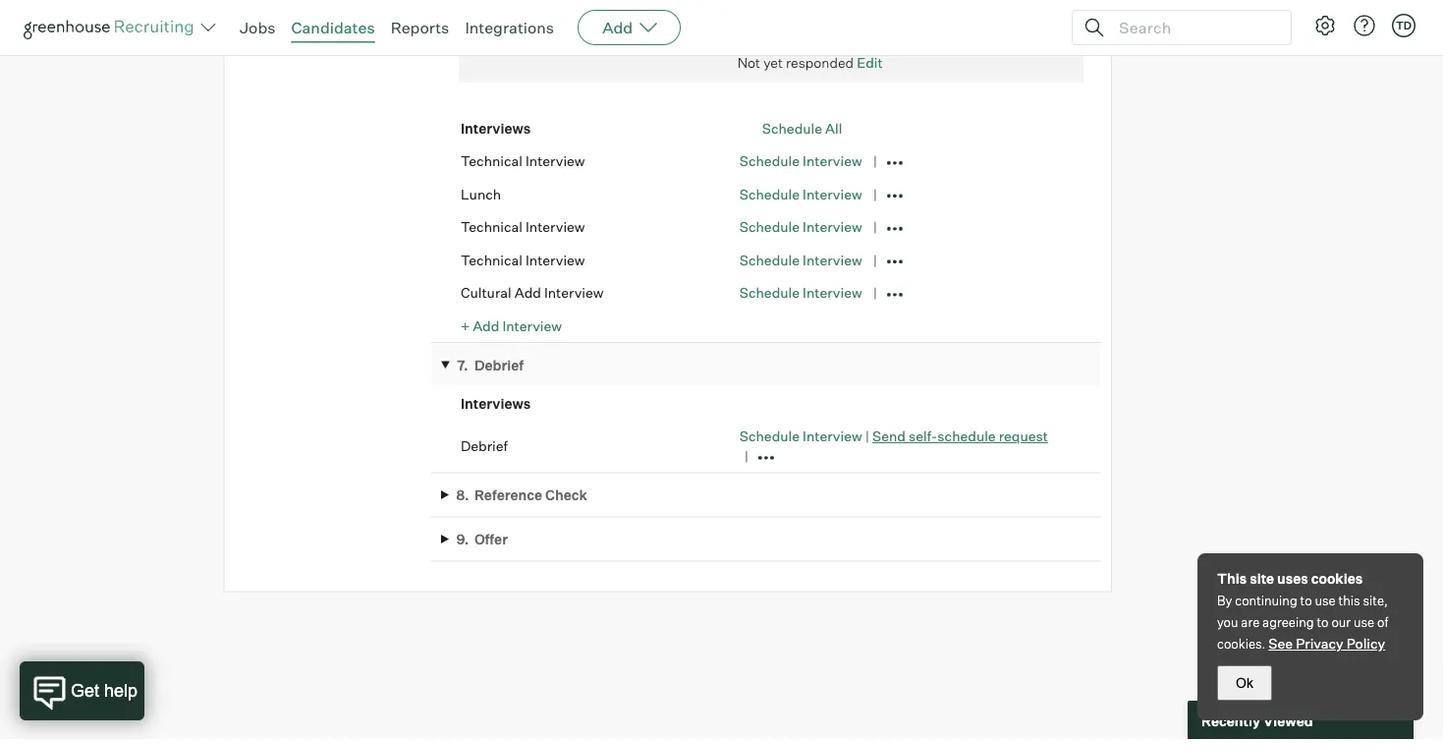 Task type: describe. For each thing, give the bounding box(es) containing it.
0 horizontal spatial use
[[1315, 593, 1336, 608]]

2 schedule interview link from the top
[[740, 186, 863, 203]]

Search text field
[[1114, 13, 1274, 42]]

by
[[1218, 593, 1233, 608]]

integrations link
[[465, 18, 554, 37]]

schedule all link
[[762, 120, 843, 137]]

3 schedule interview link from the top
[[740, 219, 863, 236]]

td
[[1396, 19, 1412, 32]]

jobs inside add, transfer or remove candidate's jobs
[[1244, 29, 1273, 45]]

schedule interview for fourth schedule interview link from the bottom of the page
[[740, 219, 863, 236]]

1 interviews from the top
[[461, 120, 531, 137]]

viewed
[[1264, 712, 1314, 729]]

reports
[[391, 18, 449, 37]]

6 schedule interview link from the top
[[740, 428, 863, 445]]

cultural
[[461, 285, 512, 302]]

1 schedule interview link from the top
[[740, 153, 863, 170]]

all
[[826, 120, 843, 137]]

our
[[1332, 614, 1351, 630]]

+
[[461, 318, 470, 335]]

uses
[[1278, 570, 1309, 587]]

continuing
[[1236, 593, 1298, 608]]

of
[[1378, 614, 1389, 630]]

4 schedule interview link from the top
[[740, 252, 863, 269]]

greenhouse recruiting image
[[24, 16, 200, 39]]

responded
[[786, 55, 854, 72]]

not
[[738, 55, 761, 72]]

privacy
[[1296, 635, 1344, 652]]

policy
[[1347, 635, 1386, 652]]

8.
[[456, 487, 469, 504]]

schedule for 6th schedule interview link from the bottom of the page
[[740, 153, 800, 170]]

ok
[[1236, 675, 1254, 690]]

are
[[1242, 614, 1260, 630]]

7.
[[457, 357, 468, 374]]

you
[[1218, 614, 1239, 630]]

schedule for second schedule interview link from the bottom of the page
[[740, 285, 800, 302]]

schedule interview for fifth schedule interview link from the bottom of the page
[[740, 186, 863, 203]]

site,
[[1364, 593, 1388, 608]]

agreeing
[[1263, 614, 1315, 630]]

lunch
[[461, 186, 501, 203]]

request
[[999, 428, 1049, 445]]

configure image
[[1314, 14, 1338, 37]]

schedule for fifth schedule interview link from the bottom of the page
[[740, 186, 800, 203]]

not yet responded edit
[[738, 55, 883, 72]]

candidates link
[[291, 18, 375, 37]]

recently
[[1202, 712, 1261, 729]]

see
[[1269, 635, 1293, 652]]

see privacy policy
[[1269, 635, 1386, 652]]

add,
[[1170, 10, 1199, 25]]

add for + add interview
[[473, 318, 500, 335]]

3 technical interview from the top
[[461, 252, 585, 269]]

send self-schedule request link
[[873, 428, 1049, 445]]

0 horizontal spatial to
[[1301, 593, 1313, 608]]

candidates
[[291, 18, 375, 37]]

2 technical from the top
[[461, 219, 523, 236]]

3 technical from the top
[[461, 252, 523, 269]]

1 technical from the top
[[461, 153, 523, 170]]

jobs link
[[240, 18, 276, 37]]

8. reference check
[[456, 487, 588, 504]]

recently viewed
[[1202, 712, 1314, 729]]

2 interviews from the top
[[461, 395, 531, 412]]

edit link
[[857, 55, 883, 72]]

schedule interview for 6th schedule interview link from the bottom of the page
[[740, 153, 863, 170]]



Task type: locate. For each thing, give the bounding box(es) containing it.
0 horizontal spatial add
[[473, 318, 500, 335]]

1 horizontal spatial use
[[1354, 614, 1375, 630]]

add
[[603, 18, 633, 37], [515, 285, 541, 302], [473, 318, 500, 335]]

1 technical interview from the top
[[461, 153, 585, 170]]

this
[[1339, 593, 1361, 608]]

2 vertical spatial technical interview
[[461, 252, 585, 269]]

1 horizontal spatial add
[[515, 285, 541, 302]]

schedule interview
[[740, 153, 863, 170], [740, 186, 863, 203], [740, 219, 863, 236], [740, 252, 863, 269], [740, 285, 863, 302]]

to left our
[[1317, 614, 1329, 630]]

5 schedule interview from the top
[[740, 285, 863, 302]]

5 schedule interview link from the top
[[740, 285, 863, 302]]

1 horizontal spatial jobs
[[1244, 29, 1273, 45]]

ok button
[[1218, 665, 1273, 701]]

+ add interview link
[[461, 318, 562, 335]]

interviews down 7. debrief
[[461, 395, 531, 412]]

jobs down 'or'
[[1244, 29, 1273, 45]]

technical up cultural
[[461, 252, 523, 269]]

offer
[[475, 531, 508, 548]]

interview
[[526, 153, 585, 170], [803, 153, 863, 170], [803, 186, 863, 203], [526, 219, 585, 236], [803, 219, 863, 236], [526, 252, 585, 269], [803, 252, 863, 269], [544, 285, 604, 302], [803, 285, 863, 302], [503, 318, 562, 335], [803, 428, 863, 445]]

technical interview up lunch
[[461, 153, 585, 170]]

2 schedule interview from the top
[[740, 186, 863, 203]]

schedule all
[[762, 120, 843, 137]]

schedule
[[938, 428, 996, 445]]

0 vertical spatial add
[[603, 18, 633, 37]]

0 vertical spatial to
[[1301, 593, 1313, 608]]

2 vertical spatial technical
[[461, 252, 523, 269]]

add button
[[578, 10, 681, 45]]

cookies
[[1312, 570, 1363, 587]]

0 vertical spatial technical interview
[[461, 153, 585, 170]]

2 horizontal spatial add
[[603, 18, 633, 37]]

this
[[1218, 570, 1247, 587]]

1 vertical spatial debrief
[[461, 438, 508, 455]]

schedule for fourth schedule interview link from the bottom of the page
[[740, 219, 800, 236]]

reports link
[[391, 18, 449, 37]]

2 technical interview from the top
[[461, 219, 585, 236]]

to
[[1301, 593, 1313, 608], [1317, 614, 1329, 630]]

debrief right 7.
[[475, 357, 524, 374]]

reference
[[475, 487, 543, 504]]

0 vertical spatial technical
[[461, 153, 523, 170]]

technical
[[461, 153, 523, 170], [461, 219, 523, 236], [461, 252, 523, 269]]

this site uses cookies
[[1218, 570, 1363, 587]]

technical interview
[[461, 153, 585, 170], [461, 219, 585, 236], [461, 252, 585, 269]]

schedule interview for 3rd schedule interview link from the bottom of the page
[[740, 252, 863, 269]]

debrief
[[475, 357, 524, 374], [461, 438, 508, 455]]

1 vertical spatial to
[[1317, 614, 1329, 630]]

add for cultural add interview
[[515, 285, 541, 302]]

remove
[[1270, 10, 1318, 25]]

1 horizontal spatial to
[[1317, 614, 1329, 630]]

0 vertical spatial interviews
[[461, 120, 531, 137]]

2 vertical spatial add
[[473, 318, 500, 335]]

to down uses
[[1301, 593, 1313, 608]]

td button
[[1389, 10, 1420, 41]]

jobs
[[240, 18, 276, 37], [1244, 29, 1273, 45]]

yet
[[764, 55, 783, 72]]

schedule interview for second schedule interview link from the bottom of the page
[[740, 285, 863, 302]]

times:
[[523, 37, 557, 50]]

technical down lunch
[[461, 219, 523, 236]]

9.
[[456, 531, 469, 548]]

add, transfer or remove candidate's jobs
[[1170, 10, 1318, 45]]

integrations
[[465, 18, 554, 37]]

suggested
[[469, 37, 521, 50]]

4 schedule interview from the top
[[740, 252, 863, 269]]

debrief up the "8."
[[461, 438, 508, 455]]

candidate's
[[1170, 29, 1241, 45]]

cultural add interview
[[461, 285, 604, 302]]

use
[[1315, 593, 1336, 608], [1354, 614, 1375, 630]]

1 vertical spatial add
[[515, 285, 541, 302]]

0 vertical spatial debrief
[[475, 357, 524, 374]]

self-
[[909, 428, 938, 445]]

suggested times:
[[469, 37, 557, 50]]

schedule
[[762, 120, 823, 137], [740, 153, 800, 170], [740, 186, 800, 203], [740, 219, 800, 236], [740, 252, 800, 269], [740, 285, 800, 302], [740, 428, 800, 445]]

jobs left candidates link
[[240, 18, 276, 37]]

schedule for schedule all link
[[762, 120, 823, 137]]

add, transfer or remove candidate's jobs button
[[1132, 1, 1354, 54]]

schedule for 3rd schedule interview link from the bottom of the page
[[740, 252, 800, 269]]

cookies.
[[1218, 636, 1266, 652]]

1 vertical spatial use
[[1354, 614, 1375, 630]]

1 vertical spatial interviews
[[461, 395, 531, 412]]

9. offer
[[456, 531, 508, 548]]

transfer
[[1202, 10, 1252, 25]]

+ add interview
[[461, 318, 562, 335]]

td button
[[1393, 14, 1416, 37]]

add inside popup button
[[603, 18, 633, 37]]

interviews
[[461, 120, 531, 137], [461, 395, 531, 412]]

use left of
[[1354, 614, 1375, 630]]

1 vertical spatial technical interview
[[461, 219, 585, 236]]

0 vertical spatial use
[[1315, 593, 1336, 608]]

7. debrief
[[457, 357, 524, 374]]

site
[[1250, 570, 1275, 587]]

3 schedule interview from the top
[[740, 219, 863, 236]]

|
[[865, 428, 870, 445]]

0 horizontal spatial jobs
[[240, 18, 276, 37]]

by continuing to use this site, you are agreeing to our use of cookies.
[[1218, 593, 1389, 652]]

technical interview up cultural add interview
[[461, 252, 585, 269]]

1 schedule interview from the top
[[740, 153, 863, 170]]

technical up lunch
[[461, 153, 523, 170]]

use left this
[[1315, 593, 1336, 608]]

1 vertical spatial technical
[[461, 219, 523, 236]]

technical interview down lunch
[[461, 219, 585, 236]]

send
[[873, 428, 906, 445]]

schedule interview link
[[740, 153, 863, 170], [740, 186, 863, 203], [740, 219, 863, 236], [740, 252, 863, 269], [740, 285, 863, 302], [740, 428, 863, 445]]

edit
[[857, 55, 883, 72]]

or
[[1255, 10, 1267, 25]]

check
[[545, 487, 588, 504]]

interviews up lunch
[[461, 120, 531, 137]]

see privacy policy link
[[1269, 635, 1386, 652]]

schedule interview | send self-schedule request
[[740, 428, 1049, 445]]



Task type: vqa. For each thing, say whether or not it's contained in the screenshot.
Yet at the top right of the page
yes



